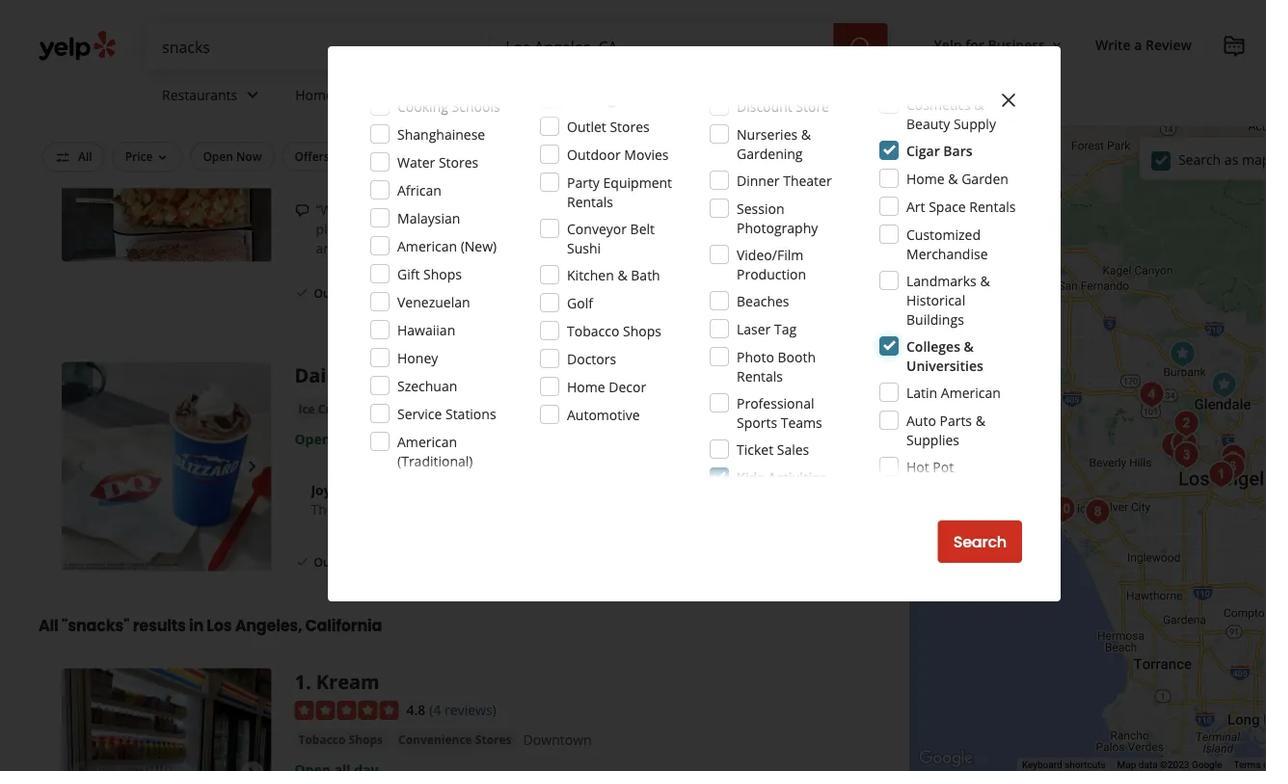 Task type: describe. For each thing, give the bounding box(es) containing it.
4.8 star rating image
[[295, 701, 399, 721]]

beaches
[[737, 292, 789, 310]]

88 hotdog & juicy image
[[1167, 436, 1206, 475]]

& up open until 8:00 pm
[[359, 401, 368, 417]]

store
[[796, 97, 829, 115]]

hot for hot dogs
[[614, 115, 635, 131]]

1 vertical spatial 88 hotdog & juicy image
[[1167, 436, 1206, 475]]

water
[[397, 153, 435, 171]]

0 horizontal spatial 88 hotdog & juicy image
[[62, 52, 271, 262]]

the
[[311, 500, 334, 518]]

cream for second ice cream & frozen yogurt link
[[318, 401, 356, 417]]

24 chevron down v2 image
[[534, 83, 557, 106]]

outdoor right 16 checkmark v2 icon
[[314, 285, 361, 301]]

16 healthy dining v2 image
[[417, 172, 432, 188]]

hot inside "joy of winter in a cup the oreo® hot cocoa blizzard® treat is back!"
[[389, 500, 412, 518]]

allowed
[[758, 149, 803, 164]]

session
[[737, 199, 785, 217]]

with
[[716, 201, 743, 219]]

home & garden
[[907, 169, 1009, 188]]

have
[[370, 201, 404, 219]]

bars for cigar
[[944, 141, 973, 160]]

next image for the slideshow element associated with 88 hotdog & juicy
[[241, 145, 264, 168]]

terms o
[[1234, 760, 1266, 771]]

been
[[421, 201, 455, 219]]

outdoor down the
[[314, 555, 361, 570]]

& left juicy
[[397, 52, 411, 78]]

landmarks
[[907, 272, 977, 290]]

smoothie/juice
[[746, 201, 840, 219]]

ctr
[[613, 362, 642, 389]]

sweet
[[606, 220, 643, 238]]

pm for hotdog
[[404, 144, 424, 162]]

boating
[[567, 89, 615, 108]]

0 horizontal spatial dairy queen/orange julius treat ctr image
[[62, 362, 271, 572]]

i'm
[[514, 201, 533, 219]]

search dialog
[[0, 0, 1266, 772]]

bars for juice
[[497, 115, 523, 131]]

open for dairy
[[295, 430, 331, 448]]

kids activities
[[737, 468, 827, 487]]

search for search as map
[[1179, 150, 1221, 169]]

golf
[[567, 294, 593, 312]]

of inside the "where have u been juicy?!?! i'm always slightly disappointed with smoothie/juice places because the drinks are usually way too sweet and taste like they're made of artificial syrups.…"
[[820, 220, 833, 238]]

activities
[[768, 468, 827, 487]]

start order link
[[728, 272, 848, 315]]

(new)
[[461, 237, 497, 255]]

african
[[397, 181, 442, 199]]

hot pot
[[907, 458, 954, 476]]

24 chevron down v2 image for restaurants
[[241, 83, 264, 106]]

booth
[[778, 348, 816, 366]]

for
[[966, 35, 985, 54]]

& inside 'colleges & universities'
[[964, 337, 974, 355]]

until for queen/orange
[[334, 430, 362, 448]]

all "snacks" results in los angeles, california
[[39, 615, 382, 637]]

tag
[[774, 320, 797, 338]]

seating
[[654, 149, 695, 164]]

o
[[1263, 760, 1266, 771]]

buildings
[[907, 310, 964, 328]]

in for los
[[189, 615, 204, 637]]

discount store
[[737, 97, 829, 115]]

0 vertical spatial dogs
[[638, 115, 666, 131]]

sushi
[[567, 239, 601, 257]]

wi-
[[543, 149, 561, 164]]

write a review
[[1096, 35, 1192, 54]]

(4
[[429, 701, 441, 719]]

gift
[[397, 265, 420, 283]]

4.6 star rating image
[[295, 84, 399, 104]]

american for american (traditional)
[[397, 433, 457, 451]]

treat inside "joy of winter in a cup the oreo® hot cocoa blizzard® treat is back!"
[[522, 500, 555, 518]]

supplies
[[907, 431, 960, 449]]

universities
[[907, 356, 984, 375]]

kids
[[737, 468, 764, 487]]

16 checkmark v2 image
[[295, 285, 310, 301]]

"where have u been juicy?!?! i'm always slightly disappointed with smoothie/juice places because the drinks are usually way too sweet and taste like they're made of artificial syrups.…"
[[316, 201, 840, 258]]

(traditional)
[[397, 452, 473, 470]]

equipment
[[603, 173, 672, 191]]

& inside landmarks & historical buildings
[[980, 272, 990, 290]]

shops inside button
[[349, 732, 383, 748]]

previous image for dairy queen/orange julius treat ctr
[[69, 455, 93, 479]]

write a review link
[[1088, 27, 1200, 62]]

1 ice cream & frozen yogurt from the top
[[298, 115, 451, 131]]

google image
[[914, 747, 978, 772]]

1 horizontal spatial delivery
[[440, 285, 485, 301]]

dairy
[[295, 362, 346, 389]]

like
[[708, 220, 730, 238]]

levain bakery - larchmont village image
[[1155, 427, 1193, 465]]

terms o link
[[1234, 760, 1266, 771]]

close image
[[997, 89, 1020, 112]]

bhan kanom thai image
[[1167, 405, 1206, 443]]

cup
[[430, 481, 456, 499]]

2 ice cream & frozen yogurt link from the top
[[295, 399, 455, 419]]

way
[[553, 220, 578, 238]]

start order
[[746, 283, 829, 305]]

auto for auto services
[[446, 85, 476, 104]]

open now button
[[190, 142, 274, 171]]

ticket
[[737, 440, 774, 459]]

write
[[1096, 35, 1131, 54]]

ice for first ice cream & frozen yogurt 'button' from the bottom of the page
[[298, 401, 315, 417]]

session photography
[[737, 199, 818, 237]]

1 ice cream & frozen yogurt link from the top
[[295, 113, 455, 133]]

downtown
[[523, 731, 592, 749]]

video/film production
[[737, 245, 806, 283]]

open inside button
[[203, 149, 233, 164]]

in for a
[[402, 481, 415, 499]]

juicy?!?!
[[458, 201, 510, 219]]

2 seating from the top
[[364, 555, 405, 570]]

art
[[907, 197, 925, 216]]

and
[[646, 220, 670, 238]]

8:00
[[366, 430, 393, 448]]

katsu sando image
[[1215, 438, 1253, 477]]

search button
[[938, 521, 1022, 563]]

cream for 1st ice cream & frozen yogurt link from the top
[[318, 115, 356, 131]]

american for american (new)
[[397, 237, 457, 255]]

landmarks & historical buildings
[[907, 272, 990, 328]]

takeout
[[520, 285, 565, 301]]

tobacco shops inside search 'dialog'
[[567, 322, 662, 340]]

pm for queen/orange
[[396, 430, 417, 448]]

16 speech v2 image
[[295, 203, 310, 218]]

professional
[[737, 394, 814, 412]]

cosmetics & beauty supply
[[907, 95, 996, 133]]

& inside books, mags, music & video
[[947, 68, 957, 86]]

free
[[516, 149, 540, 164]]

latin
[[907, 383, 938, 402]]

& inside cosmetics & beauty supply
[[974, 95, 984, 113]]

auto for auto parts & supplies
[[907, 411, 936, 430]]

review
[[1146, 35, 1192, 54]]

outdoor inside button
[[603, 149, 651, 164]]

projects image
[[1223, 35, 1246, 58]]

& left bath
[[618, 266, 628, 284]]

photography
[[737, 218, 818, 237]]

1 . kream
[[295, 669, 380, 695]]

1 ice cream & frozen yogurt button from the top
[[295, 113, 455, 133]]

mario kart snack station image
[[1133, 376, 1171, 414]]

california
[[305, 615, 382, 637]]

rentals for equipment
[[567, 192, 613, 211]]

space
[[929, 197, 966, 216]]

and-
[[349, 171, 378, 189]]

search as map
[[1179, 150, 1266, 169]]

nurseries & gardening
[[737, 125, 811, 163]]

auto services
[[446, 85, 530, 104]]

home services link
[[280, 69, 431, 125]]

home for home services
[[295, 85, 334, 104]]

order
[[786, 283, 829, 305]]

hot dogs
[[614, 115, 666, 131]]

& up space
[[948, 169, 958, 188]]

because
[[359, 220, 411, 238]]

kream image
[[1202, 456, 1241, 494]]

sales
[[777, 440, 809, 459]]

hotdog
[[322, 52, 392, 78]]

& inside auto parts & supplies
[[976, 411, 986, 430]]

oreo®
[[338, 500, 386, 518]]

shortcuts
[[1065, 760, 1106, 771]]

kream link
[[316, 669, 380, 695]]

a inside "joy of winter in a cup the oreo® hot cocoa blizzard® treat is back!"
[[418, 481, 426, 499]]

outdoor movies
[[567, 145, 669, 163]]



Task type: locate. For each thing, give the bounding box(es) containing it.
dogs inside the filters group
[[728, 149, 755, 164]]

cocoa
[[416, 500, 455, 518]]

tobacco up doctors
[[567, 322, 620, 340]]

1 ice from the top
[[298, 115, 315, 131]]

open up grab-
[[295, 144, 331, 162]]

open left now
[[203, 149, 233, 164]]

ice for 1st ice cream & frozen yogurt 'button' from the top of the page
[[298, 115, 315, 131]]

fi
[[561, 149, 571, 164]]

auto up "supplies"
[[907, 411, 936, 430]]

search down pot
[[954, 531, 1007, 553]]

next image for third the slideshow element from the top
[[241, 762, 264, 772]]

treat left is
[[522, 500, 555, 518]]

kream
[[316, 669, 380, 695]]

0 vertical spatial all
[[78, 149, 92, 164]]

0 vertical spatial a
[[1135, 35, 1142, 54]]

& down the store
[[801, 125, 811, 143]]

yogurt for first ice cream & frozen yogurt 'button' from the bottom of the page
[[412, 401, 451, 417]]

nurseries
[[737, 125, 798, 143]]

reservations button
[[398, 142, 496, 171]]

16 checkmark v2 image
[[420, 285, 436, 301], [295, 554, 310, 570]]

dinner
[[737, 171, 780, 190]]

stores for water stores
[[439, 153, 479, 171]]

pm right 8:00
[[396, 430, 417, 448]]

home down 'cigar'
[[907, 169, 945, 188]]

delivery inside button
[[332, 149, 378, 164]]

1 vertical spatial in
[[189, 615, 204, 637]]

0 horizontal spatial tobacco shops
[[298, 732, 383, 748]]

beauty
[[907, 114, 950, 133]]

filters group
[[39, 142, 819, 172]]

frozen up 8:00
[[371, 401, 409, 417]]

0 vertical spatial tobacco shops
[[567, 322, 662, 340]]

back!
[[572, 500, 605, 518]]

2 ice cream & frozen yogurt from the top
[[298, 401, 451, 417]]

None search field
[[147, 23, 892, 69]]

open for 88
[[295, 144, 331, 162]]

1 vertical spatial stores
[[439, 153, 479, 171]]

theater
[[783, 171, 832, 190]]

slideshow element
[[62, 52, 271, 262], [62, 362, 271, 572], [62, 669, 271, 772]]

dairy queen/orange julius treat ctr image
[[1164, 335, 1202, 374], [62, 362, 271, 572]]

services down hotdog
[[337, 85, 388, 104]]

& up universities
[[964, 337, 974, 355]]

88 hotdog & juicy link
[[295, 52, 462, 78]]

outdoor seating down artificial at top
[[314, 285, 405, 301]]

auto inside business categories element
[[446, 85, 476, 104]]

tobacco shops down '4.8 star rating' image on the left of the page
[[298, 732, 383, 748]]

outlet stores
[[567, 117, 650, 136]]

16 filter v2 image
[[55, 150, 70, 165]]

map data ©2023 google
[[1117, 760, 1222, 771]]

dogs
[[638, 115, 666, 131], [728, 149, 755, 164]]

juicy
[[416, 52, 462, 78]]

dogs allowed
[[728, 149, 803, 164]]

dogs up dinner
[[728, 149, 755, 164]]

ice cream & frozen yogurt
[[298, 115, 451, 131], [298, 401, 451, 417]]

in right winter
[[402, 481, 415, 499]]

0 vertical spatial treat
[[556, 362, 608, 389]]

2 horizontal spatial shops
[[623, 322, 662, 340]]

hot
[[614, 115, 635, 131], [907, 458, 930, 476], [389, 500, 412, 518]]

all inside button
[[78, 149, 92, 164]]

slideshow element for 88 hotdog & juicy
[[62, 52, 271, 262]]

dairy queen/orange julius treat ctr
[[295, 362, 642, 389]]

usually
[[505, 220, 550, 238]]

sunny blue image
[[1044, 490, 1083, 529], [1079, 493, 1117, 532]]

home inside business categories element
[[295, 85, 334, 104]]

1 until from the top
[[334, 144, 362, 162]]

search left as
[[1179, 150, 1221, 169]]

0 horizontal spatial 16 checkmark v2 image
[[295, 554, 310, 570]]

video/film
[[737, 245, 804, 264]]

2 previous image from the top
[[69, 455, 93, 479]]

more
[[588, 85, 622, 104]]

auto up juice
[[446, 85, 476, 104]]

0 vertical spatial cream
[[318, 115, 356, 131]]

2 vertical spatial shops
[[349, 732, 383, 748]]

healthy dining
[[436, 171, 527, 189]]

0 vertical spatial previous image
[[69, 145, 93, 168]]

search image
[[849, 36, 872, 59]]

frozen
[[371, 115, 409, 131], [371, 401, 409, 417]]

3 slideshow element from the top
[[62, 669, 271, 772]]

open up joy
[[295, 430, 331, 448]]

bars right juice
[[497, 115, 523, 131]]

1 vertical spatial of
[[335, 481, 349, 499]]

ice cream & frozen yogurt button
[[295, 113, 455, 133], [295, 399, 455, 419]]

1 vertical spatial next image
[[241, 762, 264, 772]]

ice
[[298, 115, 315, 131], [298, 401, 315, 417]]

service
[[397, 405, 442, 423]]

0 horizontal spatial treat
[[522, 500, 555, 518]]

1 previous image from the top
[[69, 145, 93, 168]]

& inside the nurseries & gardening
[[801, 125, 811, 143]]

data
[[1139, 760, 1158, 771]]

& right landmarks
[[980, 272, 990, 290]]

cream up open until 8:00 pm
[[318, 401, 356, 417]]

16 checkmark v2 image for outdoor seating
[[295, 554, 310, 570]]

"snacks"
[[62, 615, 130, 637]]

1 vertical spatial search
[[954, 531, 1007, 553]]

1 horizontal spatial auto
[[907, 411, 936, 430]]

outdoor down outlet
[[567, 145, 621, 163]]

next image
[[241, 145, 264, 168], [241, 762, 264, 772]]

1 vertical spatial ice cream & frozen yogurt
[[298, 401, 451, 417]]

seating down gift
[[364, 285, 405, 301]]

more link
[[573, 69, 664, 125]]

search for search
[[954, 531, 1007, 553]]

0 horizontal spatial hot
[[389, 500, 412, 518]]

1 vertical spatial slideshow element
[[62, 362, 271, 572]]

delivery up grab-and-go
[[332, 149, 378, 164]]

1 horizontal spatial rentals
[[737, 367, 783, 385]]

teams
[[781, 413, 822, 432]]

bars up home & garden
[[944, 141, 973, 160]]

24 chevron down v2 image for home services
[[392, 83, 415, 106]]

open
[[295, 144, 331, 162], [203, 149, 233, 164], [295, 430, 331, 448]]

tobacco
[[567, 322, 620, 340], [298, 732, 346, 748]]

2 frozen from the top
[[371, 401, 409, 417]]

2 next image from the top
[[241, 762, 264, 772]]

szechuan
[[397, 377, 457, 395]]

seating
[[364, 285, 405, 301], [364, 555, 405, 570]]

cosmetics
[[907, 95, 971, 113]]

2 yogurt from the top
[[412, 401, 451, 417]]

0 vertical spatial yogurt
[[412, 115, 451, 131]]

& inside button
[[526, 115, 535, 131]]

0 vertical spatial ice cream & frozen yogurt
[[298, 115, 451, 131]]

syrups.…"
[[369, 239, 430, 258]]

1 24 chevron down v2 image from the left
[[241, 83, 264, 106]]

2 ice from the top
[[298, 401, 315, 417]]

seating down oreo®
[[364, 555, 405, 570]]

1 frozen from the top
[[371, 115, 409, 131]]

services for auto services
[[479, 85, 530, 104]]

business categories element
[[147, 69, 1266, 125]]

1 horizontal spatial shops
[[423, 265, 462, 283]]

ice down the dairy
[[298, 401, 315, 417]]

stores for outlet stores
[[610, 117, 650, 136]]

1 next image from the top
[[241, 145, 264, 168]]

delivery down gift shops
[[440, 285, 485, 301]]

info icon image
[[533, 171, 548, 187], [533, 171, 548, 187]]

0 vertical spatial home
[[295, 85, 334, 104]]

yogurt up the filters group
[[412, 115, 451, 131]]

1 horizontal spatial hot
[[614, 115, 635, 131]]

& up supply
[[974, 95, 984, 113]]

grab-and-go
[[314, 171, 393, 189]]

automotive
[[567, 406, 640, 424]]

all for all "snacks" results in los angeles, california
[[39, 615, 58, 637]]

0 vertical spatial bars
[[497, 115, 523, 131]]

0 vertical spatial seating
[[364, 285, 405, 301]]

yogurt down szechuan
[[412, 401, 451, 417]]

yogurt for 1st ice cream & frozen yogurt 'button' from the top of the page
[[412, 115, 451, 131]]

(4 reviews)
[[429, 701, 496, 719]]

2 vertical spatial slideshow element
[[62, 669, 271, 772]]

outdoor up equipment
[[603, 149, 651, 164]]

ice cream & frozen yogurt button up 8:00
[[295, 399, 455, 419]]

hot for hot pot
[[907, 458, 930, 476]]

outdoor inside search 'dialog'
[[567, 145, 621, 163]]

tobacco shops up doctors
[[567, 322, 662, 340]]

outdoor seating
[[603, 149, 695, 164]]

0 vertical spatial next image
[[241, 145, 264, 168]]

stores inside button
[[475, 732, 512, 748]]

1 vertical spatial 16 checkmark v2 image
[[295, 554, 310, 570]]

0 vertical spatial in
[[402, 481, 415, 499]]

more link
[[433, 239, 469, 258]]

16 checkmark v2 image down gift shops
[[420, 285, 436, 301]]

1 vertical spatial tobacco shops
[[298, 732, 383, 748]]

rentals down party
[[567, 192, 613, 211]]

1 vertical spatial yogurt
[[412, 401, 451, 417]]

2 cream from the top
[[318, 401, 356, 417]]

previous image for 88 hotdog & juicy
[[69, 145, 93, 168]]

1 horizontal spatial tobacco shops
[[567, 322, 662, 340]]

1 horizontal spatial 88 hotdog & juicy image
[[1167, 436, 1206, 475]]

kitchen & bath
[[567, 266, 660, 284]]

photo booth rentals
[[737, 348, 816, 385]]

frozen up "10:00"
[[371, 115, 409, 131]]

map region
[[820, 18, 1266, 772]]

rentals for space
[[970, 197, 1016, 216]]

2 vertical spatial american
[[397, 433, 457, 451]]

1 vertical spatial shops
[[623, 322, 662, 340]]

24 chevron down v2 image right restaurants
[[241, 83, 264, 106]]

cream
[[318, 115, 356, 131], [318, 401, 356, 417]]

0 vertical spatial auto
[[446, 85, 476, 104]]

joy of winter in a cup the oreo® hot cocoa blizzard® treat is back!
[[311, 481, 605, 518]]

0 vertical spatial until
[[334, 144, 362, 162]]

books,
[[907, 49, 949, 67]]

0 horizontal spatial delivery
[[332, 149, 378, 164]]

0 vertical spatial stores
[[610, 117, 650, 136]]

american inside american (traditional)
[[397, 433, 457, 451]]

& up open until 10:00 pm
[[359, 115, 368, 131]]

rentals inside party equipment rentals
[[567, 192, 613, 211]]

16 checkmark v2 image for delivery
[[420, 285, 436, 301]]

2 vertical spatial stores
[[475, 732, 512, 748]]

angeles,
[[235, 615, 302, 637]]

mags,
[[952, 49, 989, 67]]

dogs allowed button
[[715, 142, 816, 171]]

1 vertical spatial all
[[39, 615, 58, 637]]

juice bars & smoothies button
[[463, 113, 603, 133]]

1 horizontal spatial tobacco
[[567, 322, 620, 340]]

1 horizontal spatial bars
[[944, 141, 973, 160]]

map
[[1242, 150, 1266, 169]]

16 chevron down v2 image
[[1049, 37, 1065, 53]]

0 horizontal spatial 24 chevron down v2 image
[[241, 83, 264, 106]]

smoothies
[[538, 115, 599, 131]]

all right the 16 filter v2 image
[[78, 149, 92, 164]]

all for all
[[78, 149, 92, 164]]

0 horizontal spatial search
[[954, 531, 1007, 553]]

schools
[[452, 97, 500, 115]]

healthy
[[436, 171, 485, 189]]

1 horizontal spatial of
[[820, 220, 833, 238]]

1 horizontal spatial search
[[1179, 150, 1221, 169]]

merchandise
[[907, 244, 988, 263]]

previous image
[[69, 145, 93, 168], [69, 455, 93, 479]]

1 outdoor seating from the top
[[314, 285, 405, 301]]

party
[[567, 173, 600, 191]]

0 horizontal spatial tobacco
[[298, 732, 346, 748]]

0 vertical spatial pm
[[404, 144, 424, 162]]

2 slideshow element from the top
[[62, 362, 271, 572]]

slideshow element for dairy queen/orange julius treat ctr
[[62, 362, 271, 572]]

16 info v2 image
[[186, 1, 201, 17]]

pm up 16 healthy dining v2 icon
[[404, 144, 424, 162]]

until for hotdog
[[334, 144, 362, 162]]

rentals down photo
[[737, 367, 783, 385]]

1 vertical spatial tobacco
[[298, 732, 346, 748]]

offers
[[295, 149, 329, 164]]

2 services from the left
[[479, 85, 530, 104]]

google
[[1192, 760, 1222, 771]]

1 horizontal spatial dogs
[[728, 149, 755, 164]]

julius
[[498, 362, 551, 389]]

tobacco shops button
[[295, 730, 387, 749]]

24 chevron down v2 image
[[241, 83, 264, 106], [392, 83, 415, 106]]

slightly
[[582, 201, 626, 219]]

american (traditional)
[[397, 433, 473, 470]]

88 hotdog & juicy image
[[62, 52, 271, 262], [1167, 436, 1206, 475]]

in inside "joy of winter in a cup the oreo® hot cocoa blizzard® treat is back!"
[[402, 481, 415, 499]]

0 horizontal spatial dogs
[[638, 115, 666, 131]]

0 horizontal spatial bars
[[497, 115, 523, 131]]

cigar bars
[[907, 141, 973, 160]]

services up juice
[[479, 85, 530, 104]]

tobacco shops link
[[295, 730, 387, 749]]

1 vertical spatial pm
[[396, 430, 417, 448]]

0 vertical spatial hot
[[614, 115, 635, 131]]

1 services from the left
[[337, 85, 388, 104]]

of inside "joy of winter in a cup the oreo® hot cocoa blizzard® treat is back!"
[[335, 481, 349, 499]]

24 chevron down v2 image inside home services link
[[392, 83, 415, 106]]

kitchen
[[567, 266, 614, 284]]

24 chevron down v2 image inside restaurants link
[[241, 83, 264, 106]]

latin american
[[907, 383, 1001, 402]]

16 checkmark v2 image up "angeles,"
[[295, 554, 310, 570]]

0 horizontal spatial of
[[335, 481, 349, 499]]

1 horizontal spatial all
[[78, 149, 92, 164]]

tobacco shops inside button
[[298, 732, 383, 748]]

1 vertical spatial frozen
[[371, 401, 409, 417]]

frozen for 1st ice cream & frozen yogurt link from the top
[[371, 115, 409, 131]]

tobacco inside search 'dialog'
[[567, 322, 620, 340]]

0 horizontal spatial shops
[[349, 732, 383, 748]]

conveyor
[[567, 219, 627, 238]]

laser tag
[[737, 320, 797, 338]]

home down doctors
[[567, 378, 605, 396]]

dogs up movies
[[638, 115, 666, 131]]

1 vertical spatial delivery
[[440, 285, 485, 301]]

1 vertical spatial american
[[941, 383, 1001, 402]]

ice cream & frozen yogurt link up 8:00
[[295, 399, 455, 419]]

decor
[[609, 378, 646, 396]]

1 vertical spatial treat
[[522, 500, 555, 518]]

ice cream & frozen yogurt button up "10:00"
[[295, 113, 455, 133]]

0 vertical spatial frozen
[[371, 115, 409, 131]]

0 horizontal spatial all
[[39, 615, 58, 637]]

4.8 link
[[406, 699, 426, 719]]

0 vertical spatial ice cream & frozen yogurt link
[[295, 113, 455, 133]]

hot inside search 'dialog'
[[907, 458, 930, 476]]

1 vertical spatial home
[[907, 169, 945, 188]]

juice
[[467, 115, 494, 131]]

services for home services
[[337, 85, 388, 104]]

2 24 chevron down v2 image from the left
[[392, 83, 415, 106]]

ice up offers
[[298, 115, 315, 131]]

0 vertical spatial delivery
[[332, 149, 378, 164]]

ice cream & frozen yogurt up "10:00"
[[298, 115, 451, 131]]

1 horizontal spatial 24 chevron down v2 image
[[392, 83, 415, 106]]

0 horizontal spatial rentals
[[567, 192, 613, 211]]

1 yogurt from the top
[[412, 115, 451, 131]]

user actions element
[[919, 24, 1266, 143]]

0 vertical spatial ice cream & frozen yogurt button
[[295, 113, 455, 133]]

next image
[[241, 455, 264, 479]]

bars inside juice bars & smoothies button
[[497, 115, 523, 131]]

outdoor seating down oreo®
[[314, 555, 405, 570]]

24 chevron down v2 image down 88 hotdog & juicy
[[392, 83, 415, 106]]

yelp for business
[[934, 35, 1045, 54]]

1 horizontal spatial in
[[402, 481, 415, 499]]

bars inside search 'dialog'
[[944, 141, 973, 160]]

2 vertical spatial hot
[[389, 500, 412, 518]]

0 horizontal spatial services
[[337, 85, 388, 104]]

1 horizontal spatial treat
[[556, 362, 608, 389]]

kaminari gyoza bar image
[[1214, 448, 1252, 487]]

1 horizontal spatial dairy queen/orange julius treat ctr image
[[1164, 335, 1202, 374]]

2 outdoor seating from the top
[[314, 555, 405, 570]]

until left 8:00
[[334, 430, 362, 448]]

of right made
[[820, 220, 833, 238]]

production
[[737, 265, 806, 283]]

home decor
[[567, 378, 646, 396]]

until up grab-and-go
[[334, 144, 362, 162]]

previous image
[[69, 762, 93, 772]]

cream down home services
[[318, 115, 356, 131]]

1 slideshow element from the top
[[62, 52, 271, 262]]

stores for convenience stores
[[475, 732, 512, 748]]

shops up 'ctr'
[[623, 322, 662, 340]]

0 vertical spatial of
[[820, 220, 833, 238]]

2 horizontal spatial hot
[[907, 458, 930, 476]]

ice cream & frozen yogurt up 8:00
[[298, 401, 451, 417]]

2 ice cream & frozen yogurt button from the top
[[295, 399, 455, 419]]

in left los
[[189, 615, 204, 637]]

0 vertical spatial american
[[397, 237, 457, 255]]

1 cream from the top
[[318, 115, 356, 131]]

rentals for booth
[[737, 367, 783, 385]]

1 vertical spatial bars
[[944, 141, 973, 160]]

1 vertical spatial until
[[334, 430, 362, 448]]

a left cup
[[418, 481, 426, 499]]

all left the '"snacks"'
[[39, 615, 58, 637]]

ice cream & frozen yogurt link up "10:00"
[[295, 113, 455, 133]]

0 vertical spatial tobacco
[[567, 322, 620, 340]]

rentals down garden
[[970, 197, 1016, 216]]

1 vertical spatial a
[[418, 481, 426, 499]]

1 vertical spatial outdoor seating
[[314, 555, 405, 570]]

shops down more
[[423, 265, 462, 283]]

made
[[780, 220, 816, 238]]

& right "parts"
[[976, 411, 986, 430]]

of right joy
[[335, 481, 349, 499]]

frozen for second ice cream & frozen yogurt link
[[371, 401, 409, 417]]

open now
[[203, 149, 262, 164]]

search inside button
[[954, 531, 1007, 553]]

2 until from the top
[[334, 430, 362, 448]]

home for home decor
[[567, 378, 605, 396]]

hot inside hot dogs button
[[614, 115, 635, 131]]

shops down '4.8 star rating' image on the left of the page
[[349, 732, 383, 748]]

outdoor seating button
[[591, 142, 708, 171]]

0 vertical spatial 16 checkmark v2 image
[[420, 285, 436, 301]]

1 horizontal spatial home
[[567, 378, 605, 396]]

shanghainese
[[397, 125, 485, 143]]

treat up the automotive
[[556, 362, 608, 389]]

rentals inside "photo booth rentals"
[[737, 367, 783, 385]]

1 vertical spatial auto
[[907, 411, 936, 430]]

honey
[[397, 349, 438, 367]]

0 vertical spatial shops
[[423, 265, 462, 283]]

1 vertical spatial ice cream & frozen yogurt link
[[295, 399, 455, 419]]

2 vertical spatial home
[[567, 378, 605, 396]]

dairy queen/orange julius treat ctr image inside map region
[[1164, 335, 1202, 374]]

home for home & garden
[[907, 169, 945, 188]]

& left video
[[947, 68, 957, 86]]

tobacco down '4.8 star rating' image on the left of the page
[[298, 732, 346, 748]]

artificial
[[316, 239, 366, 258]]

disappointed
[[630, 201, 712, 219]]

auto inside auto parts & supplies
[[907, 411, 936, 430]]

home down 88
[[295, 85, 334, 104]]

& down 24 chevron down v2 image at the left top
[[526, 115, 535, 131]]

wow choripan image
[[1165, 425, 1204, 463]]

a right the write
[[1135, 35, 1142, 54]]

1 seating from the top
[[364, 285, 405, 301]]

tobacco inside button
[[298, 732, 346, 748]]

1 vertical spatial ice cream & frozen yogurt button
[[295, 399, 455, 419]]

1 vertical spatial dogs
[[728, 149, 755, 164]]

search
[[1179, 150, 1221, 169], [954, 531, 1007, 553]]

0 horizontal spatial a
[[418, 481, 426, 499]]

winter
[[352, 481, 398, 499]]

0 vertical spatial slideshow element
[[62, 52, 271, 262]]

"where
[[316, 201, 366, 219]]

flavor factory candy image
[[1205, 366, 1244, 405]]

rentals
[[567, 192, 613, 211], [970, 197, 1016, 216], [737, 367, 783, 385]]



Task type: vqa. For each thing, say whether or not it's contained in the screenshot.
'Keyboard shortcuts' button
yes



